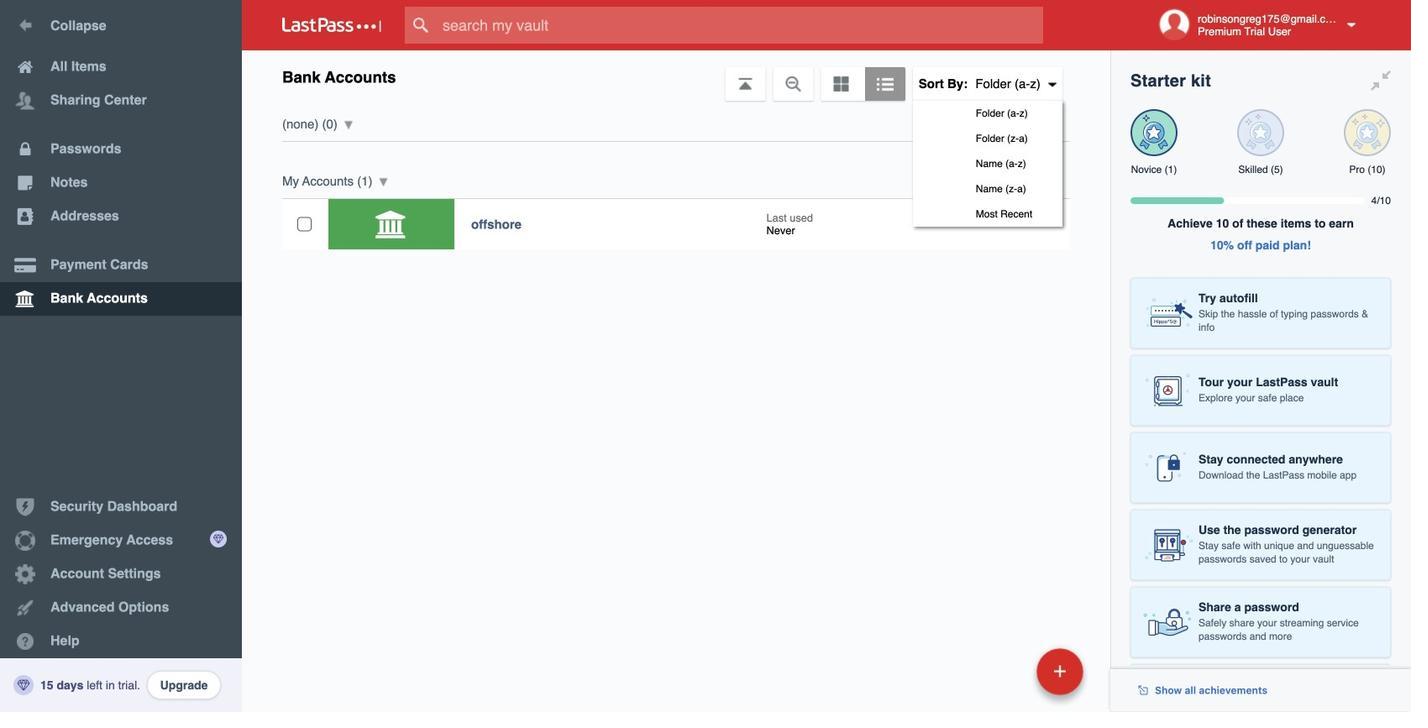 Task type: locate. For each thing, give the bounding box(es) containing it.
new item element
[[921, 648, 1090, 696]]



Task type: describe. For each thing, give the bounding box(es) containing it.
new item navigation
[[921, 644, 1094, 712]]

lastpass image
[[282, 18, 381, 33]]

Search search field
[[405, 7, 1076, 44]]

vault options navigation
[[242, 50, 1111, 227]]

main navigation navigation
[[0, 0, 242, 712]]

search my vault text field
[[405, 7, 1076, 44]]



